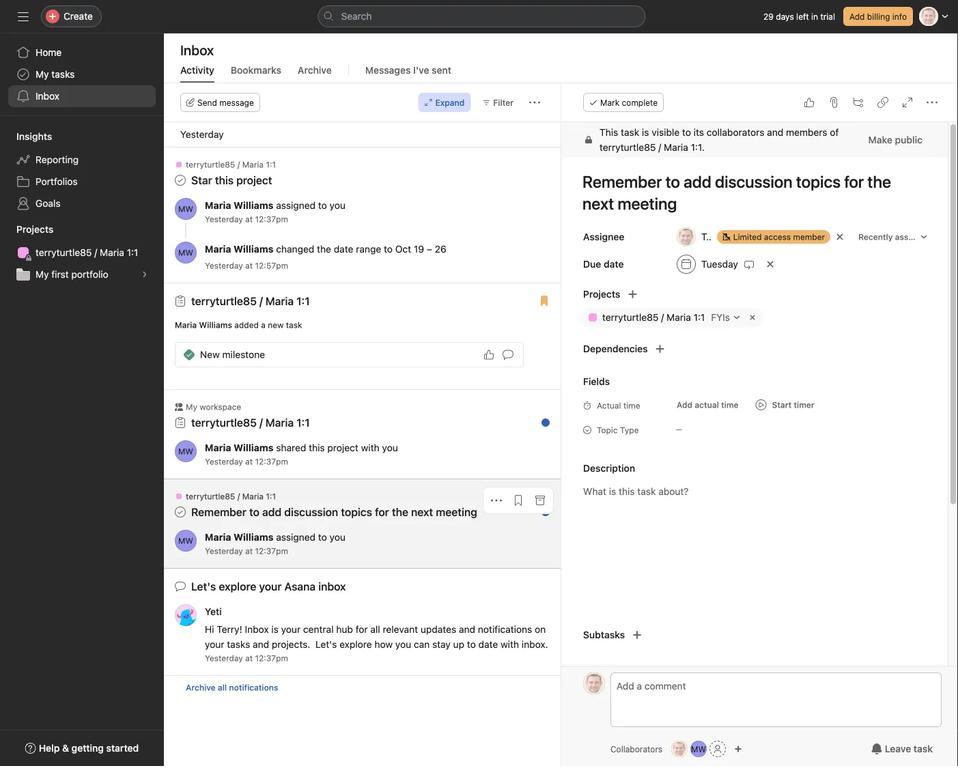 Task type: describe. For each thing, give the bounding box(es) containing it.
yesterday down star this project
[[205, 215, 243, 224]]

hide sidebar image
[[18, 11, 29, 22]]

tuesday
[[702, 259, 739, 270]]

star this project
[[191, 174, 272, 187]]

1 at from the top
[[245, 215, 253, 224]]

this project
[[215, 174, 272, 187]]

archive for archive
[[298, 65, 332, 76]]

activity link
[[180, 65, 215, 83]]

type
[[621, 426, 639, 435]]

with inside maria williams shared this project with you yesterday at 12:37pm
[[361, 443, 380, 454]]

0 horizontal spatial let's
[[191, 581, 216, 594]]

messages
[[365, 65, 411, 76]]

1 horizontal spatial more actions image
[[530, 97, 541, 108]]

more actions for this task image
[[927, 97, 938, 108]]

add subtasks image
[[632, 630, 643, 641]]

/ up this project
[[238, 160, 240, 169]]

1 maria williams link from the top
[[205, 200, 274, 211]]

0 vertical spatial assigned
[[276, 200, 316, 211]]

/ up add dependencies image
[[662, 312, 665, 323]]

started
[[106, 743, 139, 755]]

19
[[414, 244, 424, 255]]

new milestone
[[200, 349, 265, 361]]

goals link
[[8, 193, 156, 215]]

1:1 down maria williams changed the date range to oct 19 – 26 yesterday at 12:57pm
[[297, 295, 310, 308]]

actual
[[597, 401, 622, 411]]

goals
[[36, 198, 61, 209]]

task for this
[[621, 127, 640, 138]]

fields
[[584, 376, 610, 388]]

let's inside yeti hi terry! inbox is your central hub for all relevant updates and notifications on your tasks and projects.  let's explore how you can stay up to date with inbox. yesterday at 12:37pm
[[316, 639, 337, 651]]

messages i've sent link
[[365, 65, 452, 83]]

1 vertical spatial your
[[281, 624, 301, 636]]

terryturtle85 / maria 1:1
[[191, 417, 310, 430]]

range
[[356, 244, 382, 255]]

0 vertical spatial projects button
[[0, 223, 54, 236]]

projects.
[[272, 639, 311, 651]]

1 vertical spatial the
[[392, 506, 409, 519]]

yesterday down remember
[[205, 547, 243, 556]]

add to projects image
[[628, 289, 639, 300]]

time inside add actual time dropdown button
[[722, 401, 739, 410]]

26
[[435, 244, 447, 255]]

asana inbox
[[285, 581, 346, 594]]

1:1 inside main content
[[694, 312, 706, 323]]

remember to add discussion topics for the next meeting dialog
[[556, 83, 959, 767]]

at inside maria williams shared this project with you yesterday at 12:37pm
[[245, 457, 253, 467]]

actual time
[[597, 401, 641, 411]]

visible
[[652, 127, 680, 138]]

collaborators
[[611, 745, 663, 755]]

inbox link
[[8, 85, 156, 107]]

1 horizontal spatial tt
[[675, 745, 685, 755]]

this
[[309, 443, 325, 454]]

archive all notifications
[[186, 683, 278, 693]]

1:1 inside projects element
[[127, 247, 138, 258]]

yesterday inside maria williams shared this project with you yesterday at 12:37pm
[[205, 457, 243, 467]]

0 vertical spatial your
[[259, 581, 282, 594]]

stay
[[433, 639, 451, 651]]

to inside this task is visible to its collaborators and members of terryturtle85 / maria 1:1.
[[683, 127, 692, 138]]

complete
[[622, 98, 658, 107]]

terryturtle85 up star
[[186, 160, 235, 169]]

remove assignee image
[[837, 233, 845, 241]]

timer
[[795, 401, 815, 410]]

add billing info
[[850, 12, 908, 21]]

29 days left in trial
[[764, 12, 836, 21]]

tuesday button
[[671, 252, 761, 277]]

reporting
[[36, 154, 79, 165]]

terryturtle85 / maria 1:1 inside projects element
[[36, 247, 138, 258]]

to left add
[[249, 506, 260, 519]]

task for leave
[[914, 744, 934, 755]]

portfolios link
[[8, 171, 156, 193]]

create button
[[41, 5, 102, 27]]

terryturtle85 / maria 1:1 up star this project
[[186, 160, 276, 169]]

notifications inside "button"
[[229, 683, 278, 693]]

of
[[831, 127, 840, 138]]

0 horizontal spatial more actions image
[[491, 496, 502, 506]]

mark
[[601, 98, 620, 107]]

maria williams added a new task
[[175, 321, 302, 330]]

1:1 up add
[[266, 492, 276, 502]]

to inside yeti hi terry! inbox is your central hub for all relevant updates and notifications on your tasks and projects.  let's explore how you can stay up to date with inbox. yesterday at 12:37pm
[[467, 639, 476, 651]]

12:37pm inside yeti hi terry! inbox is your central hub for all relevant updates and notifications on your tasks and projects.  let's explore how you can stay up to date with inbox. yesterday at 12:37pm
[[255, 654, 288, 664]]

attachments: add a file to this task, remember to add discussion topics for the next meeting image
[[829, 97, 840, 108]]

add
[[262, 506, 282, 519]]

add for add billing info
[[850, 12, 866, 21]]

reporting link
[[8, 149, 156, 171]]

/ inside this task is visible to its collaborators and members of terryturtle85 / maria 1:1.
[[659, 142, 662, 153]]

maria williams assigned to you yesterday at 12:37pm for 1st the maria williams link from the bottom of the page
[[205, 532, 346, 556]]

members
[[787, 127, 828, 138]]

full screen image
[[903, 97, 914, 108]]

search
[[341, 11, 372, 22]]

messages i've sent
[[365, 65, 452, 76]]

insights button
[[0, 130, 52, 144]]

terryturtle85 / maria 1:1 up added
[[191, 295, 310, 308]]

getting
[[72, 743, 104, 755]]

add dependencies image
[[655, 344, 666, 355]]

subtasks
[[584, 630, 625, 641]]

due date
[[584, 259, 624, 270]]

home
[[36, 47, 62, 58]]

projects for bottom projects dropdown button
[[584, 289, 621, 300]]

archive link
[[298, 65, 332, 83]]

central
[[303, 624, 334, 636]]

help & getting started
[[39, 743, 139, 755]]

help & getting started button
[[16, 737, 148, 761]]

sent
[[432, 65, 452, 76]]

yeti
[[205, 607, 222, 618]]

topic
[[597, 426, 618, 435]]

2 maria williams link from the top
[[205, 244, 274, 255]]

expand
[[436, 98, 465, 107]]

milestone
[[223, 349, 265, 361]]

1 horizontal spatial inbox
[[180, 42, 214, 58]]

the inside maria williams changed the date range to oct 19 – 26 yesterday at 12:57pm
[[317, 244, 331, 255]]

maria inside maria williams changed the date range to oct 19 – 26 yesterday at 12:57pm
[[205, 244, 231, 255]]

i've
[[414, 65, 430, 76]]

0 likes. click to like this task image
[[804, 97, 815, 108]]

tasks inside yeti hi terry! inbox is your central hub for all relevant updates and notifications on your tasks and projects.  let's explore how you can stay up to date with inbox. yesterday at 12:37pm
[[227, 639, 250, 651]]

portfolios
[[36, 176, 78, 187]]

add for add actual time
[[677, 401, 693, 410]]

fyis button
[[708, 310, 745, 325]]

clear due date image
[[767, 260, 775, 269]]

recently assigned
[[859, 232, 931, 242]]

home link
[[8, 42, 156, 64]]

fyis
[[712, 312, 731, 323]]

inbox inside yeti hi terry! inbox is your central hub for all relevant updates and notifications on your tasks and projects.  let's explore how you can stay up to date with inbox. yesterday at 12:37pm
[[245, 624, 269, 636]]

at inside yeti hi terry! inbox is your central hub for all relevant updates and notifications on your tasks and projects.  let's explore how you can stay up to date with inbox. yesterday at 12:37pm
[[245, 654, 253, 664]]

limited
[[734, 232, 762, 242]]

fields button
[[562, 372, 610, 392]]

filter
[[494, 98, 514, 107]]

/ up remember
[[238, 492, 240, 502]]

add actual time button
[[671, 396, 745, 415]]

days
[[777, 12, 795, 21]]

added
[[235, 321, 259, 330]]

left
[[797, 12, 810, 21]]

leave
[[886, 744, 912, 755]]

can
[[414, 639, 430, 651]]

tasks inside global element
[[51, 69, 75, 80]]

and inside this task is visible to its collaborators and members of terryturtle85 / maria 1:1.
[[768, 127, 784, 138]]

3 12:37pm from the top
[[255, 547, 288, 556]]

how
[[375, 639, 393, 651]]

all inside yeti hi terry! inbox is your central hub for all relevant updates and notifications on your tasks and projects.  let's explore how you can stay up to date with inbox. yesterday at 12:37pm
[[371, 624, 381, 636]]

1 vertical spatial and
[[459, 624, 476, 636]]

workspace
[[200, 403, 241, 412]]

make public button
[[860, 128, 932, 152]]

3 maria williams link from the top
[[205, 443, 274, 454]]

2 vertical spatial your
[[205, 639, 225, 651]]

&
[[62, 743, 69, 755]]



Task type: locate. For each thing, give the bounding box(es) containing it.
at down terryturtle85 / maria 1:1
[[245, 457, 253, 467]]

date inside maria williams changed the date range to oct 19 – 26 yesterday at 12:57pm
[[334, 244, 354, 255]]

0 vertical spatial the
[[317, 244, 331, 255]]

5 at from the top
[[245, 654, 253, 664]]

1 vertical spatial notifications
[[229, 683, 278, 693]]

0 likes. click to like this task image
[[484, 350, 495, 361]]

task right this
[[621, 127, 640, 138]]

relevant
[[383, 624, 418, 636]]

task
[[621, 127, 640, 138], [286, 321, 302, 330], [914, 744, 934, 755]]

1 horizontal spatial projects
[[584, 289, 621, 300]]

task inside 'leave task' button
[[914, 744, 934, 755]]

let's explore your asana inbox
[[191, 581, 346, 594]]

archive right bookmarks
[[298, 65, 332, 76]]

williams down terryturtle85 / maria 1:1
[[234, 443, 274, 454]]

my left workspace
[[186, 403, 198, 412]]

assigned right recently
[[896, 232, 931, 242]]

archive inside "button"
[[186, 683, 216, 693]]

2 at from the top
[[245, 261, 253, 271]]

more actions image left add to bookmarks image
[[491, 496, 502, 506]]

let's up yeti
[[191, 581, 216, 594]]

main content inside remember to add discussion topics for the next meeting dialog
[[556, 122, 949, 767]]

tt down subtasks
[[589, 679, 600, 689]]

maria inside projects element
[[100, 247, 124, 258]]

0 horizontal spatial tt
[[589, 679, 600, 689]]

0 vertical spatial archive
[[298, 65, 332, 76]]

send message
[[198, 98, 254, 107]]

tt button down subtasks
[[584, 673, 606, 695]]

12:37pm inside maria williams shared this project with you yesterday at 12:37pm
[[255, 457, 288, 467]]

more actions image
[[530, 97, 541, 108], [491, 496, 502, 506]]

activity
[[180, 65, 215, 76]]

with inside yeti hi terry! inbox is your central hub for all relevant updates and notifications on your tasks and projects.  let's explore how you can stay up to date with inbox. yesterday at 12:37pm
[[501, 639, 519, 651]]

you inside maria williams shared this project with you yesterday at 12:37pm
[[382, 443, 398, 454]]

to up maria williams changed the date range to oct 19 – 26 yesterday at 12:57pm
[[318, 200, 327, 211]]

on
[[535, 624, 546, 636]]

date inside yeti hi terry! inbox is your central hub for all relevant updates and notifications on your tasks and projects.  let's explore how you can stay up to date with inbox. yesterday at 12:37pm
[[479, 639, 498, 651]]

0 comments image
[[503, 350, 514, 361]]

add left billing
[[850, 12, 866, 21]]

1 vertical spatial tt
[[675, 745, 685, 755]]

0 vertical spatial explore
[[219, 581, 257, 594]]

portfolio
[[71, 269, 108, 280]]

archive down hi
[[186, 683, 216, 693]]

1 horizontal spatial date
[[479, 639, 498, 651]]

my for my tasks
[[36, 69, 49, 80]]

global element
[[0, 33, 164, 116]]

1 vertical spatial explore
[[340, 639, 372, 651]]

4 at from the top
[[245, 547, 253, 556]]

1 horizontal spatial archive
[[298, 65, 332, 76]]

remember
[[191, 506, 247, 519]]

my left first
[[36, 269, 49, 280]]

for right hub on the left of page
[[356, 624, 368, 636]]

1 vertical spatial let's
[[316, 639, 337, 651]]

start
[[773, 401, 792, 410]]

and up up
[[459, 624, 476, 636]]

maria williams assigned to you yesterday at 12:37pm for first the maria williams link from the top
[[205, 200, 346, 224]]

make
[[869, 134, 893, 146]]

1 horizontal spatial projects button
[[562, 285, 621, 304]]

2 vertical spatial my
[[186, 403, 198, 412]]

all inside "button"
[[218, 683, 227, 693]]

maria williams shared this project with you yesterday at 12:37pm
[[205, 443, 398, 467]]

0 vertical spatial maria williams assigned to you yesterday at 12:37pm
[[205, 200, 346, 224]]

terryturtle85 up maria williams added a new task
[[191, 295, 257, 308]]

mw
[[178, 204, 193, 214], [178, 248, 193, 258], [178, 447, 193, 457], [178, 537, 193, 546], [692, 745, 707, 755]]

terryturtle85 down add to projects icon
[[603, 312, 659, 323]]

0 vertical spatial projects
[[16, 224, 54, 235]]

maria inside this task is visible to its collaborators and members of terryturtle85 / maria 1:1.
[[664, 142, 689, 153]]

insights element
[[0, 124, 164, 217]]

remove image
[[748, 312, 759, 323]]

you down remember to add discussion topics for the next meeting
[[330, 532, 346, 543]]

4 12:37pm from the top
[[255, 654, 288, 664]]

0 vertical spatial terryturtle85 / maria 1:1 link
[[8, 242, 156, 264]]

projects down due date
[[584, 289, 621, 300]]

maria williams link down remember
[[205, 532, 274, 543]]

archive all image
[[535, 299, 546, 310]]

1 horizontal spatial task
[[621, 127, 640, 138]]

hub
[[336, 624, 353, 636]]

0 horizontal spatial terryturtle85 / maria 1:1 link
[[8, 242, 156, 264]]

terryturtle85 / maria 1:1 up remember
[[186, 492, 276, 502]]

is inside yeti hi terry! inbox is your central hub for all relevant updates and notifications on your tasks and projects.  let's explore how you can stay up to date with inbox. yesterday at 12:37pm
[[272, 624, 279, 636]]

1 vertical spatial date
[[479, 639, 498, 651]]

williams down add
[[234, 532, 274, 543]]

search button
[[318, 5, 646, 27]]

1 horizontal spatial tt button
[[672, 742, 688, 758]]

1 vertical spatial is
[[272, 624, 279, 636]]

projects for the top projects dropdown button
[[16, 224, 54, 235]]

0 horizontal spatial date
[[334, 244, 354, 255]]

projects button down the goals
[[0, 223, 54, 236]]

maria inside maria williams shared this project with you yesterday at 12:37pm
[[205, 443, 231, 454]]

1 vertical spatial archive
[[186, 683, 216, 693]]

1 12:37pm from the top
[[255, 215, 288, 224]]

notifications
[[478, 624, 533, 636], [229, 683, 278, 693]]

access
[[765, 232, 792, 242]]

3 at from the top
[[245, 457, 253, 467]]

filter button
[[477, 93, 520, 112]]

your
[[259, 581, 282, 594], [281, 624, 301, 636], [205, 639, 225, 651]]

1 vertical spatial all
[[218, 683, 227, 693]]

the right topics
[[392, 506, 409, 519]]

maria 1:1
[[266, 417, 310, 430]]

this task is visible to its collaborators and members of terryturtle85 / maria 1:1.
[[600, 127, 840, 153]]

1 horizontal spatial for
[[375, 506, 389, 519]]

the right changed
[[317, 244, 331, 255]]

projects down the goals
[[16, 224, 54, 235]]

0 horizontal spatial tasks
[[51, 69, 75, 80]]

first
[[51, 269, 69, 280]]

0 horizontal spatial time
[[624, 401, 641, 411]]

inbox down my tasks
[[36, 91, 59, 102]]

1 vertical spatial task
[[286, 321, 302, 330]]

2 horizontal spatial inbox
[[245, 624, 269, 636]]

updates
[[421, 624, 457, 636]]

1 horizontal spatial the
[[392, 506, 409, 519]]

more actions image right filter
[[530, 97, 541, 108]]

yesterday down send in the left top of the page
[[180, 129, 224, 140]]

topics
[[341, 506, 372, 519]]

assigned down discussion
[[276, 532, 316, 543]]

2 vertical spatial assigned
[[276, 532, 316, 543]]

0 vertical spatial notifications
[[478, 624, 533, 636]]

maria williams link up 12:57pm
[[205, 244, 274, 255]]

2 horizontal spatial task
[[914, 744, 934, 755]]

add subtask image
[[854, 97, 865, 108]]

new
[[268, 321, 284, 330]]

/ down "visible"
[[659, 142, 662, 153]]

terryturtle85 down this
[[600, 142, 656, 153]]

you
[[330, 200, 346, 211], [382, 443, 398, 454], [330, 532, 346, 543], [396, 639, 412, 651]]

2 vertical spatial and
[[253, 639, 269, 651]]

at left 12:57pm
[[245, 261, 253, 271]]

your down hi
[[205, 639, 225, 651]]

terryturtle85 / maria 1:1 link up added
[[191, 295, 310, 308]]

you inside yeti hi terry! inbox is your central hub for all relevant updates and notifications on your tasks and projects.  let's explore how you can stay up to date with inbox. yesterday at 12:37pm
[[396, 639, 412, 651]]

explore inside yeti hi terry! inbox is your central hub for all relevant updates and notifications on your tasks and projects.  let's explore how you can stay up to date with inbox. yesterday at 12:37pm
[[340, 639, 372, 651]]

inbox right terry!
[[245, 624, 269, 636]]

for right topics
[[375, 506, 389, 519]]

williams inside maria williams changed the date range to oct 19 – 26 yesterday at 12:57pm
[[234, 244, 274, 255]]

mw inside remember to add discussion topics for the next meeting dialog
[[692, 745, 707, 755]]

projects element
[[0, 217, 164, 288]]

inbox
[[180, 42, 214, 58], [36, 91, 59, 102], [245, 624, 269, 636]]

/ inside projects element
[[94, 247, 97, 258]]

projects inside main content
[[584, 289, 621, 300]]

maria williams changed the date range to oct 19 – 26 yesterday at 12:57pm
[[205, 244, 447, 271]]

assigned inside popup button
[[896, 232, 931, 242]]

my down the home on the left top of page
[[36, 69, 49, 80]]

next meeting
[[411, 506, 478, 519]]

0 vertical spatial with
[[361, 443, 380, 454]]

assignee
[[584, 231, 625, 243]]

add
[[850, 12, 866, 21], [677, 401, 693, 410]]

projects
[[16, 224, 54, 235], [584, 289, 621, 300]]

member
[[794, 232, 826, 242]]

1 maria williams assigned to you yesterday at 12:37pm from the top
[[205, 200, 346, 224]]

0 vertical spatial and
[[768, 127, 784, 138]]

williams up 12:57pm
[[234, 244, 274, 255]]

tt button right collaborators
[[672, 742, 688, 758]]

your up projects. at the bottom left of the page
[[281, 624, 301, 636]]

0 vertical spatial date
[[334, 244, 354, 255]]

explore down hub on the left of page
[[340, 639, 372, 651]]

1 vertical spatial tt button
[[672, 742, 688, 758]]

1 vertical spatial projects button
[[562, 285, 621, 304]]

williams inside maria williams shared this project with you yesterday at 12:37pm
[[234, 443, 274, 454]]

terryturtle85 / maria 1:1 inside remember to add discussion topics for the next meeting dialog
[[603, 312, 706, 323]]

let's down the central at the left of the page
[[316, 639, 337, 651]]

4 maria williams link from the top
[[205, 532, 274, 543]]

0 horizontal spatial inbox
[[36, 91, 59, 102]]

add billing info button
[[844, 7, 914, 26]]

0 horizontal spatial the
[[317, 244, 331, 255]]

its
[[694, 127, 705, 138]]

archive all notifications button
[[164, 677, 561, 700]]

maria williams assigned to you yesterday at 12:37pm down add
[[205, 532, 346, 556]]

add to bookmarks image
[[513, 496, 524, 506]]

projects button down due date
[[562, 285, 621, 304]]

start timer
[[773, 401, 815, 410]]

1 vertical spatial inbox
[[36, 91, 59, 102]]

actual
[[695, 401, 720, 410]]

0 horizontal spatial projects
[[16, 224, 54, 235]]

1 horizontal spatial and
[[459, 624, 476, 636]]

at inside maria williams changed the date range to oct 19 – 26 yesterday at 12:57pm
[[245, 261, 253, 271]]

maria williams link down terryturtle85 / maria 1:1
[[205, 443, 274, 454]]

1 horizontal spatial notifications
[[478, 624, 533, 636]]

—
[[677, 426, 683, 434]]

1 horizontal spatial time
[[722, 401, 739, 410]]

terryturtle85 down workspace
[[191, 417, 257, 430]]

you up maria williams changed the date range to oct 19 – 26 yesterday at 12:57pm
[[330, 200, 346, 211]]

terryturtle85 up remember
[[186, 492, 235, 502]]

/ left the maria 1:1
[[260, 417, 263, 430]]

notifications inside yeti hi terry! inbox is your central hub for all relevant updates and notifications on your tasks and projects.  let's explore how you can stay up to date with inbox. yesterday at 12:37pm
[[478, 624, 533, 636]]

0 horizontal spatial tt button
[[584, 673, 606, 695]]

bookmarks
[[231, 65, 281, 76]]

terryturtle85 / maria 1:1 link
[[8, 242, 156, 264], [191, 295, 310, 308]]

1 vertical spatial more actions image
[[491, 496, 502, 506]]

yesterday left 12:57pm
[[205, 261, 243, 271]]

my inside projects element
[[36, 269, 49, 280]]

to
[[683, 127, 692, 138], [318, 200, 327, 211], [384, 244, 393, 255], [249, 506, 260, 519], [318, 532, 327, 543], [467, 639, 476, 651]]

mark complete
[[601, 98, 658, 107]]

12:57pm
[[255, 261, 288, 271]]

with left 'inbox.'
[[501, 639, 519, 651]]

search list box
[[318, 5, 646, 27]]

0 vertical spatial all
[[371, 624, 381, 636]]

make public
[[869, 134, 923, 146]]

0 vertical spatial inbox
[[180, 42, 214, 58]]

shared
[[276, 443, 306, 454]]

add inside add billing info button
[[850, 12, 866, 21]]

is left "visible"
[[642, 127, 650, 138]]

1:1 up my first portfolio link
[[127, 247, 138, 258]]

inbox.
[[522, 639, 549, 651]]

terryturtle85 / maria 1:1 down add to projects icon
[[603, 312, 706, 323]]

1 horizontal spatial let's
[[316, 639, 337, 651]]

description
[[584, 463, 636, 474]]

date right up
[[479, 639, 498, 651]]

repeats image
[[744, 259, 755, 270]]

12:37pm down shared
[[255, 457, 288, 467]]

0 horizontal spatial for
[[356, 624, 368, 636]]

collaborators
[[707, 127, 765, 138]]

0 vertical spatial for
[[375, 506, 389, 519]]

billing
[[868, 12, 891, 21]]

and left members
[[768, 127, 784, 138]]

0 vertical spatial more actions image
[[530, 97, 541, 108]]

recently assigned button
[[853, 228, 935, 247]]

is inside this task is visible to its collaborators and members of terryturtle85 / maria 1:1.
[[642, 127, 650, 138]]

all
[[371, 624, 381, 636], [218, 683, 227, 693]]

at up let's explore your asana inbox
[[245, 547, 253, 556]]

to down discussion
[[318, 532, 327, 543]]

1 vertical spatial maria williams assigned to you yesterday at 12:37pm
[[205, 532, 346, 556]]

add inside add actual time dropdown button
[[677, 401, 693, 410]]

williams down this project
[[234, 200, 274, 211]]

0 horizontal spatial archive
[[186, 683, 216, 693]]

to right up
[[467, 639, 476, 651]]

2 maria williams assigned to you yesterday at 12:37pm from the top
[[205, 532, 346, 556]]

message
[[220, 98, 254, 107]]

task right leave
[[914, 744, 934, 755]]

0 vertical spatial task
[[621, 127, 640, 138]]

add or remove collaborators image
[[735, 746, 743, 754]]

1 horizontal spatial all
[[371, 624, 381, 636]]

a
[[261, 321, 266, 330]]

public
[[896, 134, 923, 146]]

/ up a
[[260, 295, 263, 308]]

1 vertical spatial my
[[36, 269, 49, 280]]

my inside global element
[[36, 69, 49, 80]]

1 horizontal spatial explore
[[340, 639, 372, 651]]

archive for archive all notifications
[[186, 683, 216, 693]]

to inside maria williams changed the date range to oct 19 – 26 yesterday at 12:57pm
[[384, 244, 393, 255]]

tasks down terry!
[[227, 639, 250, 651]]

you right the project
[[382, 443, 398, 454]]

1 vertical spatial with
[[501, 639, 519, 651]]

maria williams assigned to you yesterday at 12:37pm up changed
[[205, 200, 346, 224]]

terryturtle85 / maria 1:1 up the portfolio
[[36, 247, 138, 258]]

2 12:37pm from the top
[[255, 457, 288, 467]]

0 vertical spatial add
[[850, 12, 866, 21]]

0 vertical spatial tasks
[[51, 69, 75, 80]]

tt
[[589, 679, 600, 689], [675, 745, 685, 755]]

0 horizontal spatial task
[[286, 321, 302, 330]]

0 vertical spatial tt button
[[584, 673, 606, 695]]

expand button
[[419, 93, 471, 112]]

2 vertical spatial task
[[914, 744, 934, 755]]

send message button
[[180, 93, 260, 112]]

tasks down the home on the left top of page
[[51, 69, 75, 80]]

0 horizontal spatial and
[[253, 639, 269, 651]]

explore up yeti
[[219, 581, 257, 594]]

task inside this task is visible to its collaborators and members of terryturtle85 / maria 1:1.
[[621, 127, 640, 138]]

to left oct
[[384, 244, 393, 255]]

archive notification image
[[535, 406, 546, 417]]

williams
[[234, 200, 274, 211], [234, 244, 274, 255], [199, 321, 232, 330], [234, 443, 274, 454], [234, 532, 274, 543]]

1 horizontal spatial add
[[850, 12, 866, 21]]

hi
[[205, 624, 214, 636]]

task right new
[[286, 321, 302, 330]]

12:37pm down projects. at the bottom left of the page
[[255, 654, 288, 664]]

0 horizontal spatial add
[[677, 401, 693, 410]]

oct
[[396, 244, 412, 255]]

inbox inside inbox link
[[36, 91, 59, 102]]

1 vertical spatial add
[[677, 401, 693, 410]]

terryturtle85 inside projects element
[[36, 247, 92, 258]]

terryturtle85 / maria 1:1 link up the portfolio
[[8, 242, 156, 264]]

with right the project
[[361, 443, 380, 454]]

terryturtle85 inside this task is visible to its collaborators and members of terryturtle85 / maria 1:1.
[[600, 142, 656, 153]]

0 vertical spatial tt
[[589, 679, 600, 689]]

bookmarks link
[[231, 65, 281, 83]]

williams up new
[[199, 321, 232, 330]]

recently
[[859, 232, 894, 242]]

tt right collaborators
[[675, 745, 685, 755]]

1 horizontal spatial terryturtle85 / maria 1:1 link
[[191, 295, 310, 308]]

0 horizontal spatial all
[[218, 683, 227, 693]]

archive notification image
[[535, 496, 546, 506]]

this
[[600, 127, 619, 138]]

see details, my first portfolio image
[[141, 271, 149, 279]]

yesterday inside yeti hi terry! inbox is your central hub for all relevant updates and notifications on your tasks and projects.  let's explore how you can stay up to date with inbox. yesterday at 12:37pm
[[205, 654, 243, 664]]

1:1 left fyis
[[694, 312, 706, 323]]

1 vertical spatial tasks
[[227, 639, 250, 651]]

0 horizontal spatial explore
[[219, 581, 257, 594]]

0 vertical spatial is
[[642, 127, 650, 138]]

trial
[[821, 12, 836, 21]]

my for my first portfolio
[[36, 269, 49, 280]]

Completed milestone checkbox
[[184, 350, 195, 361]]

1 vertical spatial projects
[[584, 289, 621, 300]]

for inside yeti hi terry! inbox is your central hub for all relevant updates and notifications on your tasks and projects.  let's explore how you can stay up to date with inbox. yesterday at 12:37pm
[[356, 624, 368, 636]]

1:1 up this project
[[266, 160, 276, 169]]

add left actual
[[677, 401, 693, 410]]

copy task link image
[[878, 97, 889, 108]]

1 vertical spatial assigned
[[896, 232, 931, 242]]

date left range
[[334, 244, 354, 255]]

main content containing this task is visible to its collaborators and members of terryturtle85 / maria 1:1.
[[556, 122, 949, 767]]

at up the archive all notifications
[[245, 654, 253, 664]]

0 horizontal spatial notifications
[[229, 683, 278, 693]]

create
[[64, 11, 93, 22]]

start timer button
[[751, 396, 821, 415]]

Task Name text field
[[574, 166, 932, 219]]

my for my workspace
[[186, 403, 198, 412]]

1 horizontal spatial with
[[501, 639, 519, 651]]

0 horizontal spatial projects button
[[0, 223, 54, 236]]

terry!
[[217, 624, 242, 636]]

2 horizontal spatial and
[[768, 127, 784, 138]]

assigned up changed
[[276, 200, 316, 211]]

/
[[659, 142, 662, 153], [238, 160, 240, 169], [94, 247, 97, 258], [260, 295, 263, 308], [662, 312, 665, 323], [260, 417, 263, 430], [238, 492, 240, 502]]

1 horizontal spatial is
[[642, 127, 650, 138]]

1 vertical spatial for
[[356, 624, 368, 636]]

terryturtle85 / maria 1:1
[[186, 160, 276, 169], [36, 247, 138, 258], [191, 295, 310, 308], [603, 312, 706, 323], [186, 492, 276, 502]]

0 horizontal spatial is
[[272, 624, 279, 636]]

at down this project
[[245, 215, 253, 224]]

notifications up 'inbox.'
[[478, 624, 533, 636]]

topic type
[[597, 426, 639, 435]]

yesterday down terryturtle85 / maria 1:1
[[205, 457, 243, 467]]

changed
[[276, 244, 315, 255]]

all down terry!
[[218, 683, 227, 693]]

my tasks link
[[8, 64, 156, 85]]

my
[[36, 69, 49, 80], [36, 269, 49, 280], [186, 403, 198, 412]]

1 vertical spatial terryturtle85 / maria 1:1 link
[[191, 295, 310, 308]]

dependencies
[[584, 343, 648, 355]]

main content
[[556, 122, 949, 767]]

yesterday inside maria williams changed the date range to oct 19 – 26 yesterday at 12:57pm
[[205, 261, 243, 271]]

projects button
[[0, 223, 54, 236], [562, 285, 621, 304]]

terryturtle85 up first
[[36, 247, 92, 258]]

completed milestone image
[[184, 350, 195, 361]]

star
[[191, 174, 212, 187]]

2 vertical spatial inbox
[[245, 624, 269, 636]]

date
[[334, 244, 354, 255], [479, 639, 498, 651]]

all up how
[[371, 624, 381, 636]]

0 horizontal spatial with
[[361, 443, 380, 454]]

to left 'its'
[[683, 127, 692, 138]]



Task type: vqa. For each thing, say whether or not it's contained in the screenshot.
the rightmost 'notifications'
yes



